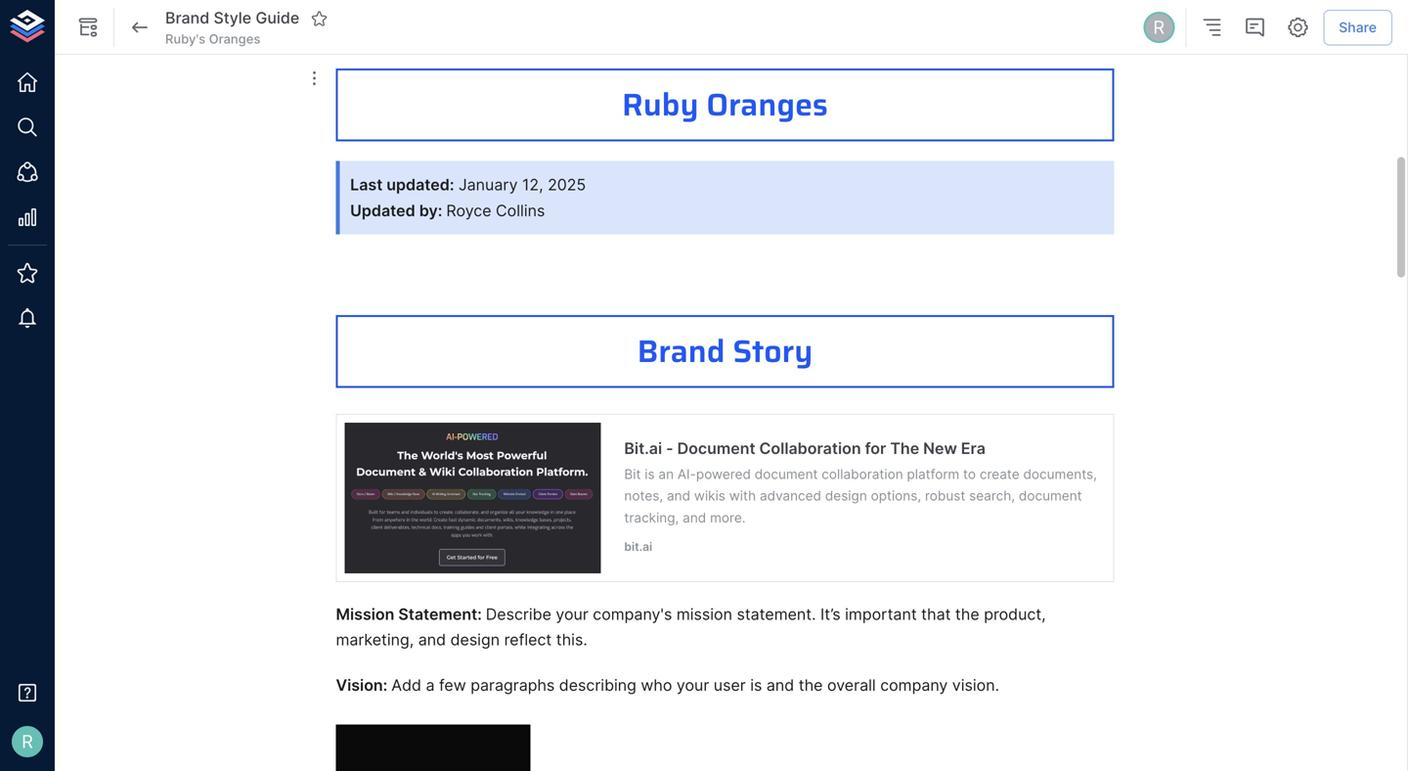 Task type: vqa. For each thing, say whether or not it's contained in the screenshot.
Bit's THE IS
yes



Task type: locate. For each thing, give the bounding box(es) containing it.
brand up 'ruby's'
[[165, 9, 210, 28]]

is right user
[[751, 676, 763, 695]]

and inside describe your company's mission statement. it's important that the product, marketing, and design reflect this.
[[419, 630, 446, 649]]

your
[[556, 604, 589, 624], [677, 676, 710, 695]]

1 vertical spatial brand
[[638, 326, 726, 376]]

vision.
[[953, 676, 1000, 695]]

company
[[881, 676, 948, 695]]

1 horizontal spatial design
[[826, 488, 868, 504]]

1 horizontal spatial document
[[1019, 488, 1083, 504]]

r button
[[1141, 9, 1178, 46], [6, 720, 49, 763]]

0 vertical spatial the
[[956, 604, 980, 624]]

1 vertical spatial oranges
[[707, 80, 829, 129]]

mission
[[677, 604, 733, 624]]

is for bit
[[645, 466, 655, 482]]

go back image
[[128, 16, 152, 39]]

0 horizontal spatial brand
[[165, 9, 210, 28]]

document
[[755, 466, 818, 482], [1019, 488, 1083, 504]]

paragraphs
[[471, 676, 555, 695]]

1 vertical spatial r button
[[6, 720, 49, 763]]

is left an
[[645, 466, 655, 482]]

style
[[214, 9, 252, 28]]

0 vertical spatial brand
[[165, 9, 210, 28]]

january
[[459, 175, 518, 194]]

0 vertical spatial document
[[755, 466, 818, 482]]

story
[[733, 326, 813, 376]]

collaboration
[[822, 466, 904, 482]]

brand left story
[[638, 326, 726, 376]]

oranges
[[209, 31, 261, 46], [707, 80, 829, 129]]

r
[[1154, 16, 1165, 38], [22, 731, 33, 752]]

the
[[891, 439, 920, 458]]

and down statement: at the bottom left of page
[[419, 630, 446, 649]]

last updated: january 12, 2025 updated by: royce collins
[[350, 175, 586, 220]]

1 horizontal spatial is
[[751, 676, 763, 695]]

updated
[[350, 201, 416, 220]]

0 vertical spatial is
[[645, 466, 655, 482]]

0 vertical spatial r
[[1154, 16, 1165, 38]]

ruby's
[[165, 31, 206, 46]]

the inside describe your company's mission statement. it's important that the product, marketing, and design reflect this.
[[956, 604, 980, 624]]

0 horizontal spatial your
[[556, 604, 589, 624]]

0 horizontal spatial is
[[645, 466, 655, 482]]

0 horizontal spatial r button
[[6, 720, 49, 763]]

1 horizontal spatial your
[[677, 676, 710, 695]]

is inside 'bit.ai - document collaboration for the new era bit is an ai-powered document collaboration platform to create documents, notes, and wikis with advanced design options, robust search, document tracking, and more.'
[[645, 466, 655, 482]]

bit.ai - document collaboration for the new era bit is an ai-powered document collaboration platform to create documents, notes, and wikis with advanced design options, robust search, document tracking, and more.
[[625, 439, 1098, 526]]

user
[[714, 676, 746, 695]]

for
[[866, 439, 887, 458]]

ai-
[[678, 466, 697, 482]]

1 vertical spatial r
[[22, 731, 33, 752]]

wikis
[[695, 488, 726, 504]]

0 horizontal spatial oranges
[[209, 31, 261, 46]]

1 horizontal spatial brand
[[638, 326, 726, 376]]

0 horizontal spatial the
[[799, 676, 823, 695]]

vision:
[[336, 676, 388, 695]]

by:
[[419, 201, 443, 220]]

1 vertical spatial document
[[1019, 488, 1083, 504]]

describing
[[559, 676, 637, 695]]

a
[[426, 676, 435, 695]]

with
[[730, 488, 756, 504]]

collins
[[496, 201, 545, 220]]

0 vertical spatial your
[[556, 604, 589, 624]]

statement:
[[399, 604, 482, 624]]

design inside 'bit.ai - document collaboration for the new era bit is an ai-powered document collaboration platform to create documents, notes, and wikis with advanced design options, robust search, document tracking, and more.'
[[826, 488, 868, 504]]

and right user
[[767, 676, 795, 695]]

0 horizontal spatial design
[[451, 630, 500, 649]]

1 vertical spatial the
[[799, 676, 823, 695]]

era
[[962, 439, 986, 458]]

overall
[[828, 676, 876, 695]]

company's
[[593, 604, 673, 624]]

document up advanced
[[755, 466, 818, 482]]

the left the 'overall'
[[799, 676, 823, 695]]

1 horizontal spatial the
[[956, 604, 980, 624]]

an
[[659, 466, 674, 482]]

brand for brand style guide
[[165, 9, 210, 28]]

few
[[439, 676, 466, 695]]

ruby's oranges link
[[165, 30, 261, 48]]

0 horizontal spatial r
[[22, 731, 33, 752]]

1 horizontal spatial oranges
[[707, 80, 829, 129]]

design down collaboration
[[826, 488, 868, 504]]

0 vertical spatial oranges
[[209, 31, 261, 46]]

and
[[667, 488, 691, 504], [683, 510, 707, 526], [419, 630, 446, 649], [767, 676, 795, 695]]

new
[[924, 439, 958, 458]]

1 vertical spatial is
[[751, 676, 763, 695]]

powered
[[697, 466, 751, 482]]

favorite image
[[310, 10, 328, 27]]

document down documents,
[[1019, 488, 1083, 504]]

brand story
[[638, 326, 813, 376]]

1 vertical spatial design
[[451, 630, 500, 649]]

more.
[[710, 510, 746, 526]]

documents,
[[1024, 466, 1098, 482]]

ruby
[[622, 80, 699, 129]]

1 horizontal spatial r button
[[1141, 9, 1178, 46]]

your right who
[[677, 676, 710, 695]]

reflect
[[504, 630, 552, 649]]

design down statement: at the bottom left of page
[[451, 630, 500, 649]]

the
[[956, 604, 980, 624], [799, 676, 823, 695]]

robust
[[926, 488, 966, 504]]

1 horizontal spatial r
[[1154, 16, 1165, 38]]

0 vertical spatial design
[[826, 488, 868, 504]]

to
[[964, 466, 977, 482]]

your up this.
[[556, 604, 589, 624]]

important
[[845, 604, 917, 624]]

add
[[392, 676, 422, 695]]

brand style guide
[[165, 9, 300, 28]]

design
[[826, 488, 868, 504], [451, 630, 500, 649]]

platform
[[908, 466, 960, 482]]

product,
[[985, 604, 1047, 624]]

and down ai- at left bottom
[[667, 488, 691, 504]]

is
[[645, 466, 655, 482], [751, 676, 763, 695]]

the right that
[[956, 604, 980, 624]]

brand
[[165, 9, 210, 28], [638, 326, 726, 376]]

and down wikis
[[683, 510, 707, 526]]



Task type: describe. For each thing, give the bounding box(es) containing it.
oranges for ruby's oranges
[[209, 31, 261, 46]]

vision: add a few paragraphs describing who your user is and the overall company vision.
[[336, 676, 1000, 695]]

2025
[[548, 175, 586, 194]]

12,
[[522, 175, 544, 194]]

settings image
[[1287, 16, 1310, 39]]

1 vertical spatial your
[[677, 676, 710, 695]]

tracking,
[[625, 510, 679, 526]]

bit.ai
[[625, 539, 653, 554]]

last
[[350, 175, 383, 194]]

ruby oranges
[[622, 80, 829, 129]]

mission
[[336, 604, 395, 624]]

share
[[1340, 19, 1378, 35]]

0 horizontal spatial document
[[755, 466, 818, 482]]

your inside describe your company's mission statement. it's important that the product, marketing, and design reflect this.
[[556, 604, 589, 624]]

comments image
[[1244, 16, 1267, 39]]

ruby's oranges
[[165, 31, 261, 46]]

who
[[641, 676, 673, 695]]

statement.
[[737, 604, 817, 624]]

-
[[666, 439, 674, 458]]

describe your company's mission statement. it's important that the product, marketing, and design reflect this.
[[336, 604, 1051, 649]]

it's
[[821, 604, 841, 624]]

show wiki image
[[76, 16, 100, 39]]

is for user
[[751, 676, 763, 695]]

create
[[980, 466, 1020, 482]]

oranges for ruby oranges
[[707, 80, 829, 129]]

brand for brand story
[[638, 326, 726, 376]]

share button
[[1324, 10, 1393, 45]]

marketing,
[[336, 630, 414, 649]]

search,
[[970, 488, 1016, 504]]

this.
[[556, 630, 588, 649]]

advanced
[[760, 488, 822, 504]]

guide
[[256, 9, 300, 28]]

notes,
[[625, 488, 664, 504]]

that
[[922, 604, 951, 624]]

updated:
[[387, 175, 454, 194]]

design inside describe your company's mission statement. it's important that the product, marketing, and design reflect this.
[[451, 630, 500, 649]]

royce
[[447, 201, 492, 220]]

bit.ai
[[625, 439, 663, 458]]

bit
[[625, 466, 641, 482]]

document
[[678, 439, 756, 458]]

table of contents image
[[1201, 16, 1224, 39]]

0 vertical spatial r button
[[1141, 9, 1178, 46]]

describe
[[486, 604, 552, 624]]

options,
[[871, 488, 922, 504]]

collaboration
[[760, 439, 862, 458]]

mission statement:
[[336, 604, 486, 624]]



